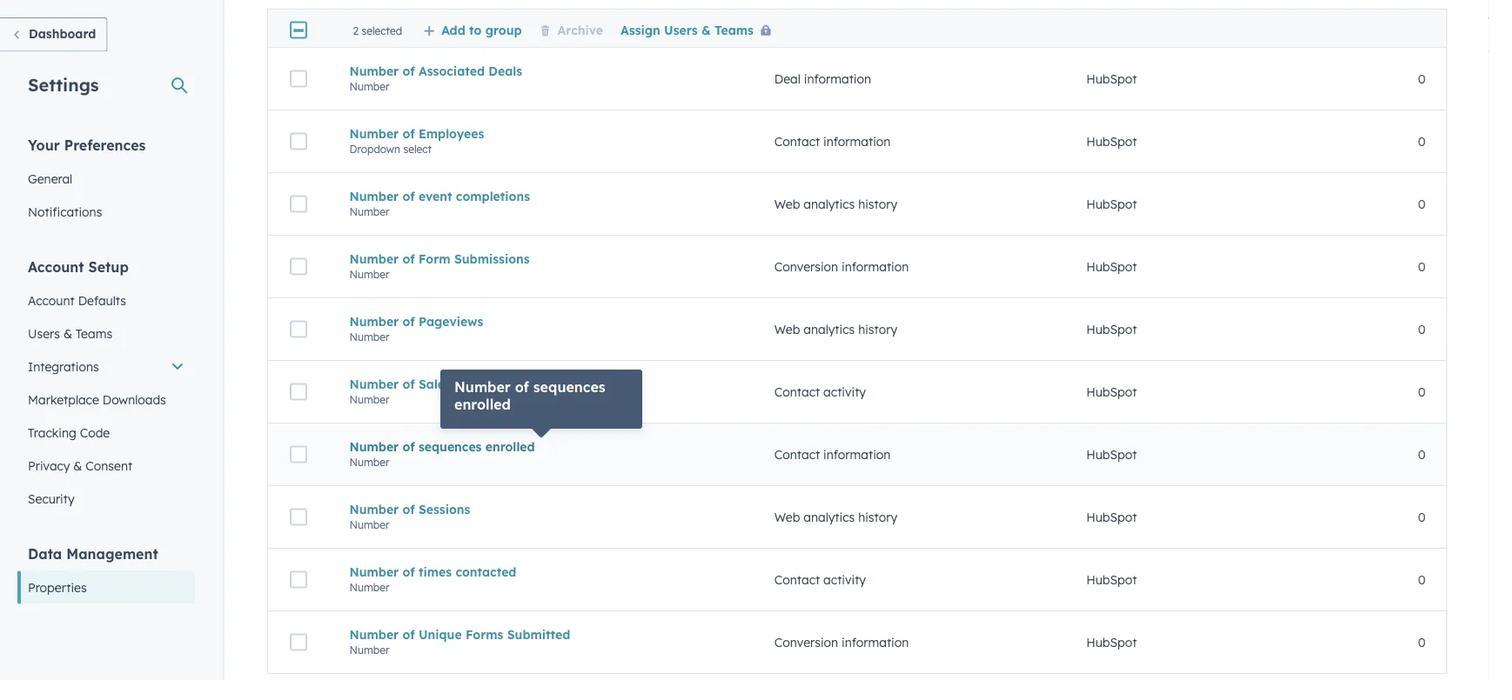 Task type: describe. For each thing, give the bounding box(es) containing it.
of for number of pageviews number
[[403, 314, 415, 329]]

select
[[403, 143, 432, 156]]

assign users & teams button
[[621, 22, 778, 37]]

account defaults
[[28, 293, 126, 308]]

submitted
[[507, 627, 570, 642]]

0 for number of unique forms submitted
[[1418, 635, 1425, 650]]

your preferences
[[28, 136, 146, 154]]

0 for number of form submissions
[[1418, 259, 1425, 274]]

of for number of sessions number
[[403, 502, 415, 517]]

contact activity for contacted
[[774, 572, 866, 588]]

notifications link
[[17, 195, 195, 228]]

integrations
[[28, 359, 99, 374]]

number of employees button
[[349, 126, 733, 141]]

downloads
[[102, 392, 166, 407]]

hubspot for number of sequences enrolled
[[1086, 447, 1137, 462]]

assign users & teams
[[621, 22, 754, 37]]

conversion for number of form submissions
[[774, 259, 838, 274]]

0 for number of sales activities
[[1418, 384, 1425, 400]]

contact information for number of sequences enrolled
[[774, 447, 891, 462]]

hubspot for number of unique forms submitted
[[1086, 635, 1137, 650]]

number of sequences enrolled
[[454, 379, 605, 413]]

defaults
[[78, 293, 126, 308]]

add
[[441, 22, 465, 37]]

0 for number of pageviews
[[1418, 322, 1425, 337]]

history for number of sessions
[[858, 510, 897, 525]]

add to group button
[[423, 22, 522, 37]]

hubspot for number of employees
[[1086, 134, 1137, 149]]

analytics for number of event completions
[[803, 196, 855, 212]]

setup
[[88, 258, 129, 275]]

contact activity for activities
[[774, 384, 866, 400]]

dropdown
[[349, 143, 400, 156]]

settings
[[28, 74, 99, 95]]

number of pageviews button
[[349, 314, 733, 329]]

privacy
[[28, 458, 70, 473]]

of for number of associated deals number
[[403, 63, 415, 79]]

integrations button
[[17, 350, 195, 383]]

number of form submissions number
[[349, 251, 530, 281]]

of for number of form submissions number
[[403, 251, 415, 267]]

privacy & consent
[[28, 458, 132, 473]]

deal
[[774, 71, 801, 86]]

web analytics history for number of event completions
[[774, 196, 897, 212]]

add to group
[[441, 22, 522, 37]]

your preferences element
[[17, 135, 195, 228]]

your
[[28, 136, 60, 154]]

sequences for number of sequences enrolled
[[533, 379, 605, 396]]

consent
[[86, 458, 132, 473]]

pageviews
[[419, 314, 483, 329]]

account setup
[[28, 258, 129, 275]]

contact for number of times contacted
[[774, 572, 820, 588]]

web analytics history for number of pageviews
[[774, 322, 897, 337]]

marketplace downloads link
[[17, 383, 195, 416]]

sales
[[419, 377, 451, 392]]

tracking
[[28, 425, 76, 440]]

0 for number of employees
[[1418, 134, 1425, 149]]

0 vertical spatial &
[[701, 22, 711, 37]]

data management
[[28, 545, 158, 563]]

contact for number of sales activities
[[774, 384, 820, 400]]

marketplace
[[28, 392, 99, 407]]

dashboard
[[29, 26, 96, 41]]

history for number of pageviews
[[858, 322, 897, 337]]

associated
[[419, 63, 485, 79]]

event
[[419, 189, 452, 204]]

& for teams
[[63, 326, 72, 341]]

management
[[66, 545, 158, 563]]

privacy & consent link
[[17, 449, 195, 483]]

number inside "number of employees dropdown select"
[[349, 126, 399, 141]]

0 for number of associated deals
[[1418, 71, 1425, 86]]

users inside account setup element
[[28, 326, 60, 341]]

archive button
[[539, 22, 603, 37]]

number of times contacted number
[[349, 565, 516, 594]]

web for number of pageviews
[[774, 322, 800, 337]]

2
[[353, 24, 359, 37]]

enrolled for number of sequences enrolled number
[[485, 439, 535, 454]]

number of form submissions button
[[349, 251, 733, 267]]

preferences
[[64, 136, 146, 154]]

properties link
[[17, 571, 195, 604]]

0 for number of sessions
[[1418, 510, 1425, 525]]

selected
[[362, 24, 402, 37]]

data
[[28, 545, 62, 563]]

assign
[[621, 22, 660, 37]]

notifications
[[28, 204, 102, 219]]

0 for number of times contacted
[[1418, 572, 1425, 588]]

history for number of event completions
[[858, 196, 897, 212]]

0 vertical spatial teams
[[715, 22, 754, 37]]

activities
[[454, 377, 510, 392]]

0 for number of event completions
[[1418, 196, 1425, 212]]

teams inside account setup element
[[76, 326, 112, 341]]

of for number of sales activities number
[[403, 377, 415, 392]]

hubspot for number of associated deals
[[1086, 71, 1137, 86]]

number of associated deals button
[[349, 63, 733, 79]]

number of sessions number
[[349, 502, 470, 532]]

dashboard link
[[0, 17, 107, 52]]

number of times contacted button
[[349, 565, 733, 580]]

security
[[28, 491, 75, 506]]



Task type: locate. For each thing, give the bounding box(es) containing it.
of inside the number of unique forms submitted number
[[403, 627, 415, 642]]

1 vertical spatial account
[[28, 293, 75, 308]]

of inside number of pageviews number
[[403, 314, 415, 329]]

activity for number of times contacted
[[823, 572, 866, 588]]

1 vertical spatial conversion
[[774, 635, 838, 650]]

& up the integrations
[[63, 326, 72, 341]]

conversion information
[[774, 259, 909, 274], [774, 635, 909, 650]]

conversion information for number of form submissions
[[774, 259, 909, 274]]

1 horizontal spatial users
[[664, 22, 698, 37]]

1 0 from the top
[[1418, 71, 1425, 86]]

account defaults link
[[17, 284, 195, 317]]

of inside number of sessions number
[[403, 502, 415, 517]]

hubspot for number of form submissions
[[1086, 259, 1137, 274]]

number of sessions button
[[349, 502, 733, 517]]

2 web analytics history from the top
[[774, 322, 897, 337]]

2 account from the top
[[28, 293, 75, 308]]

1 contact from the top
[[774, 134, 820, 149]]

number of sales activities number
[[349, 377, 510, 406]]

account
[[28, 258, 84, 275], [28, 293, 75, 308]]

number of unique forms submitted number
[[349, 627, 570, 657]]

analytics
[[803, 196, 855, 212], [803, 322, 855, 337], [803, 510, 855, 525]]

2 activity from the top
[[823, 572, 866, 588]]

0 horizontal spatial sequences
[[419, 439, 482, 454]]

group
[[485, 22, 522, 37]]

0 vertical spatial contact information
[[774, 134, 891, 149]]

2 conversion from the top
[[774, 635, 838, 650]]

of inside number of sequences enrolled
[[515, 379, 529, 396]]

enrolled down number of sequences enrolled
[[485, 439, 535, 454]]

2 vertical spatial web analytics history
[[774, 510, 897, 525]]

1 account from the top
[[28, 258, 84, 275]]

unique
[[419, 627, 462, 642]]

deal information
[[774, 71, 871, 86]]

sequences inside number of sequences enrolled number
[[419, 439, 482, 454]]

number of pageviews number
[[349, 314, 483, 344]]

1 vertical spatial sequences
[[419, 439, 482, 454]]

4 hubspot from the top
[[1086, 259, 1137, 274]]

security link
[[17, 483, 195, 516]]

3 contact from the top
[[774, 447, 820, 462]]

number inside number of sequences enrolled
[[454, 379, 511, 396]]

contact for number of sequences enrolled
[[774, 447, 820, 462]]

account for account setup
[[28, 258, 84, 275]]

3 hubspot from the top
[[1086, 196, 1137, 212]]

9 hubspot from the top
[[1086, 572, 1137, 588]]

of left sales
[[403, 377, 415, 392]]

sequences
[[533, 379, 605, 396], [419, 439, 482, 454]]

of inside number of sequences enrolled number
[[403, 439, 415, 454]]

8 hubspot from the top
[[1086, 510, 1137, 525]]

number of associated deals number
[[349, 63, 522, 93]]

code
[[80, 425, 110, 440]]

0 vertical spatial sequences
[[533, 379, 605, 396]]

1 vertical spatial teams
[[76, 326, 112, 341]]

3 web analytics history from the top
[[774, 510, 897, 525]]

10 0 from the top
[[1418, 635, 1425, 650]]

1 hubspot from the top
[[1086, 71, 1137, 86]]

of left times
[[403, 565, 415, 580]]

0 vertical spatial web
[[774, 196, 800, 212]]

of left sessions
[[403, 502, 415, 517]]

1 horizontal spatial &
[[73, 458, 82, 473]]

0 horizontal spatial &
[[63, 326, 72, 341]]

2 vertical spatial web
[[774, 510, 800, 525]]

1 horizontal spatial teams
[[715, 22, 754, 37]]

of for number of event completions number
[[403, 189, 415, 204]]

6 0 from the top
[[1418, 384, 1425, 400]]

users & teams
[[28, 326, 112, 341]]

2 0 from the top
[[1418, 134, 1425, 149]]

forms
[[466, 627, 503, 642]]

2 history from the top
[[858, 322, 897, 337]]

2 web from the top
[[774, 322, 800, 337]]

sequences for number of sequences enrolled number
[[419, 439, 482, 454]]

10 hubspot from the top
[[1086, 635, 1137, 650]]

account up account defaults
[[28, 258, 84, 275]]

tracking code link
[[17, 416, 195, 449]]

of inside number of form submissions number
[[403, 251, 415, 267]]

2 contact information from the top
[[774, 447, 891, 462]]

account up 'users & teams'
[[28, 293, 75, 308]]

web
[[774, 196, 800, 212], [774, 322, 800, 337], [774, 510, 800, 525]]

4 0 from the top
[[1418, 259, 1425, 274]]

submissions
[[454, 251, 530, 267]]

2 conversion information from the top
[[774, 635, 909, 650]]

activity for number of sales activities
[[823, 384, 866, 400]]

contact activity
[[774, 384, 866, 400], [774, 572, 866, 588]]

of inside number of times contacted number
[[403, 565, 415, 580]]

0 vertical spatial contact activity
[[774, 384, 866, 400]]

number of event completions button
[[349, 189, 733, 204]]

information for number of sequences enrolled
[[823, 447, 891, 462]]

1 vertical spatial activity
[[823, 572, 866, 588]]

1 contact activity from the top
[[774, 384, 866, 400]]

hubspot for number of event completions
[[1086, 196, 1137, 212]]

0 vertical spatial users
[[664, 22, 698, 37]]

sequences inside number of sequences enrolled
[[533, 379, 605, 396]]

of left the pageviews
[[403, 314, 415, 329]]

properties
[[28, 580, 87, 595]]

times
[[419, 565, 452, 580]]

0 for number of sequences enrolled
[[1418, 447, 1425, 462]]

& right privacy
[[73, 458, 82, 473]]

archive
[[557, 22, 603, 37]]

users right assign
[[664, 22, 698, 37]]

1 web from the top
[[774, 196, 800, 212]]

conversion information for number of unique forms submitted
[[774, 635, 909, 650]]

form
[[419, 251, 450, 267]]

2 hubspot from the top
[[1086, 134, 1137, 149]]

contacted
[[455, 565, 516, 580]]

enrolled inside number of sequences enrolled number
[[485, 439, 535, 454]]

of inside number of associated deals number
[[403, 63, 415, 79]]

of left associated
[[403, 63, 415, 79]]

0 vertical spatial account
[[28, 258, 84, 275]]

web analytics history for number of sessions
[[774, 510, 897, 525]]

3 0 from the top
[[1418, 196, 1425, 212]]

of left event
[[403, 189, 415, 204]]

number of employees dropdown select
[[349, 126, 484, 156]]

tracking code
[[28, 425, 110, 440]]

number of unique forms submitted button
[[349, 627, 733, 642]]

to
[[469, 22, 482, 37]]

data management element
[[17, 544, 195, 681]]

information for number of employees
[[823, 134, 891, 149]]

0 vertical spatial conversion information
[[774, 259, 909, 274]]

0
[[1418, 71, 1425, 86], [1418, 134, 1425, 149], [1418, 196, 1425, 212], [1418, 259, 1425, 274], [1418, 322, 1425, 337], [1418, 384, 1425, 400], [1418, 447, 1425, 462], [1418, 510, 1425, 525], [1418, 572, 1425, 588], [1418, 635, 1425, 650]]

users & teams link
[[17, 317, 195, 350]]

hubspot
[[1086, 71, 1137, 86], [1086, 134, 1137, 149], [1086, 196, 1137, 212], [1086, 259, 1137, 274], [1086, 322, 1137, 337], [1086, 384, 1137, 400], [1086, 447, 1137, 462], [1086, 510, 1137, 525], [1086, 572, 1137, 588], [1086, 635, 1137, 650]]

number of event completions number
[[349, 189, 530, 218]]

0 horizontal spatial users
[[28, 326, 60, 341]]

1 vertical spatial contact information
[[774, 447, 891, 462]]

1 web analytics history from the top
[[774, 196, 897, 212]]

1 vertical spatial history
[[858, 322, 897, 337]]

1 analytics from the top
[[803, 196, 855, 212]]

8 0 from the top
[[1418, 510, 1425, 525]]

of inside number of event completions number
[[403, 189, 415, 204]]

&
[[701, 22, 711, 37], [63, 326, 72, 341], [73, 458, 82, 473]]

number of sequences enrolled button
[[349, 439, 733, 454]]

account for account defaults
[[28, 293, 75, 308]]

hubspot for number of sessions
[[1086, 510, 1137, 525]]

of
[[403, 63, 415, 79], [403, 126, 415, 141], [403, 189, 415, 204], [403, 251, 415, 267], [403, 314, 415, 329], [403, 377, 415, 392], [515, 379, 529, 396], [403, 439, 415, 454], [403, 502, 415, 517], [403, 565, 415, 580], [403, 627, 415, 642]]

analytics for number of pageviews
[[803, 322, 855, 337]]

information for number of form submissions
[[842, 259, 909, 274]]

hubspot for number of pageviews
[[1086, 322, 1137, 337]]

number of sequences enrolled number
[[349, 439, 535, 469]]

of right activities
[[515, 379, 529, 396]]

of for number of sequences enrolled number
[[403, 439, 415, 454]]

1 vertical spatial users
[[28, 326, 60, 341]]

& right assign
[[701, 22, 711, 37]]

of inside "number of employees dropdown select"
[[403, 126, 415, 141]]

1 conversion information from the top
[[774, 259, 909, 274]]

3 history from the top
[[858, 510, 897, 525]]

general link
[[17, 162, 195, 195]]

1 contact information from the top
[[774, 134, 891, 149]]

users up the integrations
[[28, 326, 60, 341]]

2 contact from the top
[[774, 384, 820, 400]]

1 vertical spatial web
[[774, 322, 800, 337]]

1 conversion from the top
[[774, 259, 838, 274]]

7 0 from the top
[[1418, 447, 1425, 462]]

1 vertical spatial conversion information
[[774, 635, 909, 650]]

sequences up number of sequences enrolled button
[[533, 379, 605, 396]]

0 vertical spatial conversion
[[774, 259, 838, 274]]

of for number of sequences enrolled
[[515, 379, 529, 396]]

& for consent
[[73, 458, 82, 473]]

0 vertical spatial web analytics history
[[774, 196, 897, 212]]

deals
[[488, 63, 522, 79]]

of for number of times contacted number
[[403, 565, 415, 580]]

completions
[[456, 189, 530, 204]]

employees
[[419, 126, 484, 141]]

6 hubspot from the top
[[1086, 384, 1137, 400]]

of down number of sales activities number
[[403, 439, 415, 454]]

contact information
[[774, 134, 891, 149], [774, 447, 891, 462]]

of up select
[[403, 126, 415, 141]]

information for number of associated deals
[[804, 71, 871, 86]]

activity
[[823, 384, 866, 400], [823, 572, 866, 588]]

0 vertical spatial enrolled
[[454, 396, 511, 413]]

of left form
[[403, 251, 415, 267]]

contact
[[774, 134, 820, 149], [774, 384, 820, 400], [774, 447, 820, 462], [774, 572, 820, 588]]

of left unique
[[403, 627, 415, 642]]

2 selected
[[353, 24, 402, 37]]

of for number of employees dropdown select
[[403, 126, 415, 141]]

number
[[349, 63, 399, 79], [349, 80, 389, 93], [349, 126, 399, 141], [349, 189, 399, 204], [349, 205, 389, 218], [349, 251, 399, 267], [349, 268, 389, 281], [349, 314, 399, 329], [349, 330, 389, 344], [349, 377, 399, 392], [454, 379, 511, 396], [349, 393, 389, 406], [349, 439, 399, 454], [349, 456, 389, 469], [349, 502, 399, 517], [349, 518, 389, 532], [349, 565, 399, 580], [349, 581, 389, 594], [349, 627, 399, 642], [349, 644, 389, 657]]

0 vertical spatial activity
[[823, 384, 866, 400]]

users
[[664, 22, 698, 37], [28, 326, 60, 341]]

web analytics history
[[774, 196, 897, 212], [774, 322, 897, 337], [774, 510, 897, 525]]

0 vertical spatial analytics
[[803, 196, 855, 212]]

general
[[28, 171, 72, 186]]

7 hubspot from the top
[[1086, 447, 1137, 462]]

1 vertical spatial web analytics history
[[774, 322, 897, 337]]

of for number of unique forms submitted number
[[403, 627, 415, 642]]

3 web from the top
[[774, 510, 800, 525]]

web for number of event completions
[[774, 196, 800, 212]]

1 vertical spatial analytics
[[803, 322, 855, 337]]

2 contact activity from the top
[[774, 572, 866, 588]]

information
[[804, 71, 871, 86], [823, 134, 891, 149], [842, 259, 909, 274], [823, 447, 891, 462], [842, 635, 909, 650]]

conversion
[[774, 259, 838, 274], [774, 635, 838, 650]]

0 horizontal spatial teams
[[76, 326, 112, 341]]

1 activity from the top
[[823, 384, 866, 400]]

hubspot for number of sales activities
[[1086, 384, 1137, 400]]

2 vertical spatial &
[[73, 458, 82, 473]]

2 analytics from the top
[[803, 322, 855, 337]]

account setup element
[[17, 257, 195, 516]]

1 history from the top
[[858, 196, 897, 212]]

marketplace downloads
[[28, 392, 166, 407]]

1 vertical spatial contact activity
[[774, 572, 866, 588]]

1 vertical spatial &
[[63, 326, 72, 341]]

enrolled for number of sequences enrolled
[[454, 396, 511, 413]]

enrolled down activities
[[454, 396, 511, 413]]

2 horizontal spatial &
[[701, 22, 711, 37]]

enrolled inside number of sequences enrolled
[[454, 396, 511, 413]]

contact information for number of employees
[[774, 134, 891, 149]]

2 vertical spatial history
[[858, 510, 897, 525]]

0 vertical spatial history
[[858, 196, 897, 212]]

3 analytics from the top
[[803, 510, 855, 525]]

9 0 from the top
[[1418, 572, 1425, 588]]

of inside number of sales activities number
[[403, 377, 415, 392]]

2 vertical spatial analytics
[[803, 510, 855, 525]]

5 0 from the top
[[1418, 322, 1425, 337]]

4 contact from the top
[[774, 572, 820, 588]]

contact for number of employees
[[774, 134, 820, 149]]

1 horizontal spatial sequences
[[533, 379, 605, 396]]

number of sales activities button
[[349, 377, 733, 392]]

history
[[858, 196, 897, 212], [858, 322, 897, 337], [858, 510, 897, 525]]

web for number of sessions
[[774, 510, 800, 525]]

1 vertical spatial enrolled
[[485, 439, 535, 454]]

hubspot for number of times contacted
[[1086, 572, 1137, 588]]

analytics for number of sessions
[[803, 510, 855, 525]]

information for number of unique forms submitted
[[842, 635, 909, 650]]

sessions
[[419, 502, 470, 517]]

sequences down number of sales activities number
[[419, 439, 482, 454]]

conversion for number of unique forms submitted
[[774, 635, 838, 650]]

5 hubspot from the top
[[1086, 322, 1137, 337]]



Task type: vqa. For each thing, say whether or not it's contained in the screenshot.


